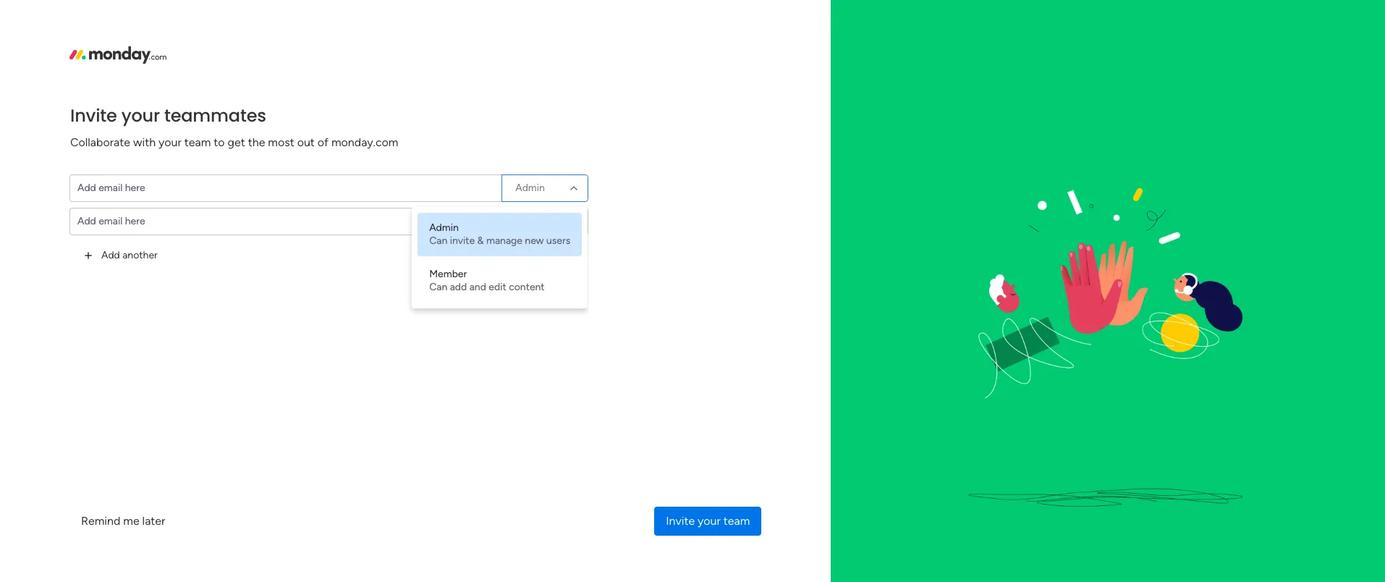 Task type: locate. For each thing, give the bounding box(es) containing it.
to left join
[[98, 263, 108, 275]]

your inside button
[[698, 514, 721, 528]]

create
[[130, 210, 159, 223]]

enable desktop notifications
[[1139, 171, 1281, 184]]

this workspace is empty. join this workspace to create content.
[[26, 194, 159, 239]]

and
[[470, 281, 486, 293]]

2 horizontal spatial to
[[214, 135, 225, 149]]

can inside member can add and edit content
[[429, 281, 448, 293]]

2 vertical spatial invite
[[666, 514, 695, 528]]

me
[[123, 514, 139, 528]]

to
[[214, 135, 225, 149], [118, 210, 127, 223], [98, 263, 108, 275]]

0 vertical spatial circle o image
[[1125, 191, 1134, 202]]

enable desktop notifications link
[[1139, 170, 1320, 186]]

0 vertical spatial add email here email field
[[69, 174, 502, 202]]

1 vertical spatial can
[[429, 281, 448, 293]]

invite inside button
[[666, 514, 695, 528]]

1 can from the top
[[429, 234, 448, 246]]

add
[[450, 281, 467, 293]]

workspaces
[[53, 115, 106, 127]]

to inside button
[[98, 263, 108, 275]]

team
[[184, 135, 211, 149], [724, 514, 750, 528]]

2 vertical spatial your
[[698, 514, 721, 528]]

enable
[[1139, 171, 1172, 184]]

add email here email field up project at the top of the page
[[69, 207, 502, 235]]

1 vertical spatial add email here email field
[[69, 207, 502, 235]]

your
[[121, 103, 160, 127], [159, 135, 182, 149], [698, 514, 721, 528]]

can for can add and edit content
[[429, 281, 448, 293]]

2 vertical spatial to
[[98, 263, 108, 275]]

workspace down member
[[423, 289, 472, 301]]

2 circle o image from the top
[[1125, 228, 1134, 239]]

invite your team button
[[655, 507, 762, 536]]

monday.com
[[332, 135, 398, 149]]

to down empty.
[[118, 210, 127, 223]]

invite team members (0/1)
[[1139, 190, 1269, 203]]

add to favorites image
[[453, 265, 468, 279]]

1 vertical spatial circle o image
[[1125, 228, 1134, 239]]

2 horizontal spatial invite
[[1139, 190, 1166, 203]]

0 vertical spatial your
[[121, 103, 160, 127]]

this
[[36, 194, 54, 207]]

admin
[[516, 181, 545, 194], [516, 215, 545, 227], [429, 221, 459, 233]]

logo image
[[69, 46, 167, 64]]

workspace
[[56, 194, 105, 207], [66, 210, 115, 223], [423, 289, 472, 301]]

invite
[[70, 103, 117, 127], [1139, 190, 1166, 203], [666, 514, 695, 528]]

mobile
[[1191, 227, 1224, 240]]

circle o image for install
[[1125, 228, 1134, 239]]

1 horizontal spatial team
[[724, 514, 750, 528]]

request to join button
[[52, 258, 132, 281]]

add email here email field down most
[[69, 174, 502, 202]]

Search in workspace field
[[30, 144, 121, 160]]

explore templates button
[[1112, 467, 1312, 496]]

empty.
[[117, 194, 149, 207]]

browse workspaces button
[[10, 110, 144, 133]]

Add email here email field
[[69, 174, 502, 202], [69, 207, 502, 235]]

1 horizontal spatial invite
[[666, 514, 695, 528]]

project management
[[306, 265, 418, 279]]

add another button
[[69, 241, 169, 270]]

profile
[[1190, 208, 1221, 221]]

1 horizontal spatial to
[[118, 210, 127, 223]]

0 vertical spatial can
[[429, 234, 448, 246]]

can inside admin can invite & manage new users
[[429, 234, 448, 246]]

circle o image left install
[[1125, 228, 1134, 239]]

1 vertical spatial invite
[[1139, 190, 1166, 203]]

can down member
[[429, 281, 448, 293]]

can left invite
[[429, 234, 448, 246]]

install our mobile app
[[1139, 227, 1247, 240]]

join
[[110, 263, 127, 275]]

add
[[101, 249, 120, 261]]

0 horizontal spatial to
[[98, 263, 108, 275]]

circle o image inside invite team members (0/1) link
[[1125, 191, 1134, 202]]

remind
[[81, 514, 120, 528]]

app
[[1227, 227, 1247, 240]]

browse
[[17, 115, 50, 127]]

collaborate with your team to get the most out of monday.com
[[70, 135, 398, 149]]

install
[[1139, 227, 1168, 240]]

to inside invite your teammates dialog
[[214, 135, 225, 149]]

management
[[348, 265, 418, 279]]

can
[[429, 234, 448, 246], [429, 281, 448, 293]]

2 can from the top
[[429, 281, 448, 293]]

with
[[133, 135, 156, 149]]

workspace up content.
[[66, 210, 115, 223]]

0 horizontal spatial team
[[184, 135, 211, 149]]

to left get
[[214, 135, 225, 149]]

circle o image
[[1125, 191, 1134, 202], [1125, 228, 1134, 239]]

desktop
[[1175, 171, 1215, 184]]

invite your teammates dialog
[[0, 0, 1386, 582]]

invite your teammates
[[70, 103, 266, 127]]

templates image image
[[1116, 313, 1307, 412]]

1 circle o image from the top
[[1125, 191, 1134, 202]]

manage
[[486, 234, 523, 246]]

0 horizontal spatial invite
[[70, 103, 117, 127]]

1 vertical spatial your
[[159, 135, 182, 149]]

invite for invite your teammates
[[70, 103, 117, 127]]

0 vertical spatial invite
[[70, 103, 117, 127]]

circle o image inside install our mobile app "link"
[[1125, 228, 1134, 239]]

team
[[1169, 190, 1195, 203]]

remind me later button
[[69, 507, 177, 536]]

1 vertical spatial to
[[118, 210, 127, 223]]

1 vertical spatial team
[[724, 514, 750, 528]]

explore
[[1165, 475, 1204, 488]]

workspace up this at the top
[[56, 194, 105, 207]]

0 vertical spatial to
[[214, 135, 225, 149]]

circle o image left team
[[1125, 191, 1134, 202]]



Task type: vqa. For each thing, say whether or not it's contained in the screenshot.
the left the Update
no



Task type: describe. For each thing, give the bounding box(es) containing it.
complete
[[1139, 208, 1187, 221]]

work
[[303, 289, 325, 301]]

request
[[58, 263, 95, 275]]

(0/1)
[[1246, 190, 1269, 203]]

1 add email here email field from the top
[[69, 174, 502, 202]]

&
[[477, 234, 484, 246]]

later
[[142, 514, 165, 528]]

complete profile
[[1139, 208, 1221, 221]]

team inside button
[[724, 514, 750, 528]]

most
[[268, 135, 294, 149]]

invite
[[450, 234, 475, 246]]

0 vertical spatial team
[[184, 135, 211, 149]]

invite for invite your team
[[666, 514, 695, 528]]

management
[[328, 289, 388, 301]]

member can add and edit content
[[429, 267, 545, 293]]

of
[[318, 135, 329, 149]]

2 vertical spatial workspace
[[423, 289, 472, 301]]

explore templates
[[1165, 475, 1259, 488]]

request to join
[[58, 263, 127, 275]]

another
[[122, 249, 158, 261]]

join
[[26, 210, 45, 223]]

can for can invite & manage new users
[[429, 234, 448, 246]]

complete profile link
[[1139, 207, 1320, 223]]

0 vertical spatial workspace
[[56, 194, 105, 207]]

to inside this workspace is empty. join this workspace to create content.
[[118, 210, 127, 223]]

your for invite your teammates
[[121, 103, 160, 127]]

invite your team
[[666, 514, 750, 528]]

admin can invite & manage new users
[[429, 221, 571, 246]]

install our mobile app link
[[1125, 225, 1320, 242]]

content
[[509, 281, 545, 293]]

our
[[1171, 227, 1189, 240]]

edit
[[489, 281, 507, 293]]

content.
[[73, 226, 111, 239]]

2 add email here email field from the top
[[69, 207, 502, 235]]

this
[[47, 210, 64, 223]]

member
[[429, 267, 467, 280]]

the
[[248, 135, 265, 149]]

invite for invite team members (0/1)
[[1139, 190, 1166, 203]]

collaborate
[[70, 135, 130, 149]]

invite your team image
[[910, 0, 1307, 582]]

>
[[390, 289, 396, 301]]

main
[[399, 289, 421, 301]]

new
[[525, 234, 544, 246]]

project
[[306, 265, 345, 279]]

templates
[[1207, 475, 1259, 488]]

teammates
[[164, 103, 266, 127]]

browse workspaces
[[17, 115, 106, 127]]

your for invite your team
[[698, 514, 721, 528]]

admin inside admin can invite & manage new users
[[429, 221, 459, 233]]

out
[[297, 135, 315, 149]]

notifications
[[1218, 171, 1281, 184]]

add another
[[101, 249, 158, 261]]

members
[[1198, 190, 1243, 203]]

is
[[108, 194, 115, 207]]

invite team members (0/1) link
[[1125, 188, 1320, 205]]

1 vertical spatial workspace
[[66, 210, 115, 223]]

work management > main workspace
[[303, 289, 472, 301]]

get
[[228, 135, 245, 149]]

circle o image for invite
[[1125, 191, 1134, 202]]

remind me later
[[81, 514, 165, 528]]

users
[[547, 234, 571, 246]]



